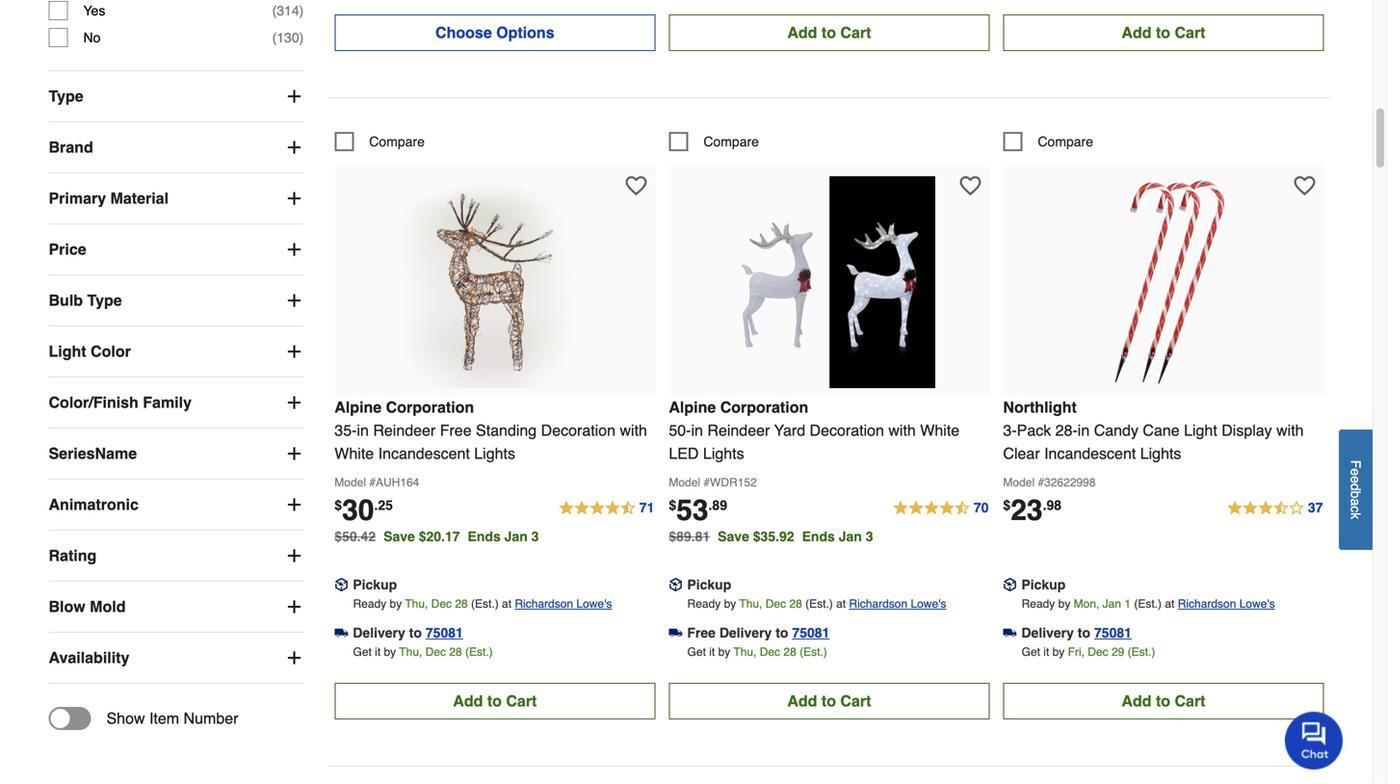 Task type: locate. For each thing, give the bounding box(es) containing it.
get it by thu, dec 28 (est.)
[[353, 646, 493, 659], [688, 646, 828, 659]]

0 horizontal spatial ready by thu, dec 28 (est.) at richardson lowe's
[[353, 597, 612, 611]]

plus image for type
[[285, 87, 304, 106]]

0 horizontal spatial $
[[335, 498, 342, 513]]

$ right '71'
[[669, 498, 677, 513]]

2 horizontal spatial model
[[1004, 476, 1035, 489]]

1 model from the left
[[335, 476, 366, 489]]

0 horizontal spatial corporation
[[386, 398, 474, 416]]

model
[[335, 476, 366, 489], [669, 476, 701, 489], [1004, 476, 1035, 489]]

plus image inside light color button
[[285, 342, 304, 361]]

0 horizontal spatial pickup
[[353, 577, 397, 593]]

with inside alpine corporation 35-in reindeer free standing decoration with white incandescent lights
[[620, 422, 648, 439]]

corporation up yard
[[721, 398, 809, 416]]

white down 35-
[[335, 445, 374, 462]]

light
[[49, 343, 86, 361], [1185, 422, 1218, 439]]

3
[[532, 529, 539, 544], [866, 529, 874, 544]]

9 plus image from the top
[[285, 649, 304, 668]]

2 # from the left
[[704, 476, 710, 489]]

0 horizontal spatial jan
[[505, 529, 528, 544]]

plus image inside price button
[[285, 240, 304, 259]]

plus image inside "type" button
[[285, 87, 304, 106]]

# for lights
[[704, 476, 710, 489]]

c
[[1349, 506, 1364, 513]]

thu,
[[405, 597, 428, 611], [740, 597, 763, 611], [399, 646, 422, 659], [734, 646, 757, 659]]

richardson for truck filled icon for get it by fri, dec 29 (est.) pickup image
[[1178, 597, 1237, 611]]

1 heart outline image from the left
[[960, 175, 981, 196]]

0 vertical spatial white
[[921, 422, 960, 439]]

4.5 stars image
[[558, 497, 656, 520], [892, 497, 990, 520]]

$ inside $ 23 .98
[[1004, 498, 1011, 513]]

add
[[788, 23, 818, 41], [1122, 23, 1152, 41], [453, 692, 483, 710], [788, 692, 818, 710], [1122, 692, 1152, 710]]

1 with from the left
[[620, 422, 648, 439]]

with up 70 button
[[889, 422, 916, 439]]

1 horizontal spatial richardson lowe's button
[[849, 595, 947, 614]]

1 horizontal spatial with
[[889, 422, 916, 439]]

in up model # auh164
[[357, 422, 369, 439]]

savings save $35.92 element
[[718, 529, 881, 544]]

e up b
[[1349, 476, 1364, 484]]

reindeer for incandescent
[[373, 422, 436, 439]]

add to cart
[[788, 23, 872, 41], [1122, 23, 1206, 41], [453, 692, 537, 710], [788, 692, 872, 710], [1122, 692, 1206, 710]]

$50.42 save $20.17 ends jan 3
[[335, 529, 539, 544]]

2 horizontal spatial ready
[[1022, 597, 1056, 611]]

1 # from the left
[[369, 476, 376, 489]]

75081 button
[[426, 623, 463, 643], [793, 623, 830, 643], [1095, 623, 1132, 643]]

1 save from the left
[[384, 529, 415, 544]]

plus image for availability
[[285, 649, 304, 668]]

3 $ from the left
[[1004, 498, 1011, 513]]

2 horizontal spatial richardson lowe's button
[[1178, 595, 1276, 614]]

1 delivery from the left
[[353, 625, 406, 641]]

2 horizontal spatial compare
[[1038, 134, 1094, 149]]

0 horizontal spatial incandescent
[[378, 445, 470, 462]]

decoration right yard
[[810, 422, 885, 439]]

$ 53 .89
[[669, 494, 728, 527]]

2 4.5 stars image from the left
[[892, 497, 990, 520]]

corporation inside alpine corporation 50-in reindeer yard decoration with white led lights
[[721, 398, 809, 416]]

reindeer inside alpine corporation 35-in reindeer free standing decoration with white incandescent lights
[[373, 422, 436, 439]]

get
[[353, 646, 372, 659], [688, 646, 706, 659], [1022, 646, 1041, 659]]

1 horizontal spatial truck filled image
[[1004, 627, 1017, 640]]

plus image for animatronic
[[285, 495, 304, 515]]

e
[[1349, 469, 1364, 476], [1349, 476, 1364, 484]]

alpine inside alpine corporation 50-in reindeer yard decoration with white led lights
[[669, 398, 716, 416]]

0 horizontal spatial model
[[335, 476, 366, 489]]

0 horizontal spatial delivery
[[353, 625, 406, 641]]

delivery to 75081 for thu,
[[353, 625, 463, 641]]

reindeer up auh164
[[373, 422, 436, 439]]

2 reindeer from the left
[[708, 422, 770, 439]]

1 ready by thu, dec 28 (est.) at richardson lowe's from the left
[[353, 597, 612, 611]]

in left candy
[[1078, 422, 1090, 439]]

#
[[369, 476, 376, 489], [704, 476, 710, 489], [1038, 476, 1045, 489]]

plus image for light color
[[285, 342, 304, 361]]

7 plus image from the top
[[285, 547, 304, 566]]

e up d in the right bottom of the page
[[1349, 469, 1364, 476]]

1 horizontal spatial corporation
[[721, 398, 809, 416]]

0 horizontal spatial reindeer
[[373, 422, 436, 439]]

2 horizontal spatial get
[[1022, 646, 1041, 659]]

75081
[[426, 625, 463, 641], [793, 625, 830, 641], [1095, 625, 1132, 641]]

2 horizontal spatial 75081
[[1095, 625, 1132, 641]]

alpine inside alpine corporation 35-in reindeer free standing decoration with white incandescent lights
[[335, 398, 382, 416]]

was price $89.81 element
[[669, 524, 718, 544]]

ready left mon, in the bottom right of the page
[[1022, 597, 1056, 611]]

alpine
[[335, 398, 382, 416], [669, 398, 716, 416]]

0 horizontal spatial save
[[384, 529, 415, 544]]

3 lights from the left
[[1141, 445, 1182, 462]]

rating button
[[49, 531, 304, 581]]

ready for truck filled icon for get it by fri, dec 29 (est.) pickup image
[[1022, 597, 1056, 611]]

3 pickup from the left
[[1022, 577, 1066, 593]]

1 vertical spatial )
[[299, 30, 304, 45]]

5012925877 element
[[669, 132, 759, 151]]

1 alpine from the left
[[335, 398, 382, 416]]

richardson lowe's button for truck filled icon for get it by fri, dec 29 (est.) pickup image
[[1178, 595, 1276, 614]]

at for pickup image for truck filled image
[[837, 597, 846, 611]]

incandescent inside northlight 3-pack 28-in candy cane light display with clear incandescent lights
[[1045, 445, 1137, 462]]

4.5 stars image containing 71
[[558, 497, 656, 520]]

dec
[[431, 597, 452, 611], [766, 597, 787, 611], [426, 646, 446, 659], [760, 646, 781, 659], [1088, 646, 1109, 659]]

pickup
[[353, 577, 397, 593], [688, 577, 732, 593], [1022, 577, 1066, 593]]

1 horizontal spatial type
[[87, 292, 122, 309]]

1 richardson lowe's button from the left
[[515, 595, 612, 614]]

1001150358 element
[[1004, 132, 1094, 151]]

1 plus image from the top
[[285, 87, 304, 106]]

1 horizontal spatial lights
[[703, 445, 745, 462]]

free
[[440, 422, 472, 439], [688, 625, 716, 641]]

1 horizontal spatial at
[[837, 597, 846, 611]]

lights inside alpine corporation 50-in reindeer yard decoration with white led lights
[[703, 445, 745, 462]]

2 horizontal spatial with
[[1277, 422, 1305, 439]]

1 horizontal spatial #
[[704, 476, 710, 489]]

1 75081 from the left
[[426, 625, 463, 641]]

0 vertical spatial plus image
[[285, 240, 304, 259]]

1 horizontal spatial light
[[1185, 422, 1218, 439]]

2 horizontal spatial lights
[[1141, 445, 1182, 462]]

cane
[[1143, 422, 1180, 439]]

# up .89
[[704, 476, 710, 489]]

save for 53
[[718, 529, 750, 544]]

1 decoration from the left
[[541, 422, 616, 439]]

in inside alpine corporation 50-in reindeer yard decoration with white led lights
[[691, 422, 703, 439]]

2 incandescent from the left
[[1045, 445, 1137, 462]]

2 horizontal spatial #
[[1038, 476, 1045, 489]]

2 richardson from the left
[[849, 597, 908, 611]]

1 plus image from the top
[[285, 240, 304, 259]]

0 horizontal spatial light
[[49, 343, 86, 361]]

richardson lowe's button
[[515, 595, 612, 614], [849, 595, 947, 614], [1178, 595, 1276, 614]]

1 horizontal spatial lowe's
[[911, 597, 947, 611]]

lowe's for pickup image for truck filled image
[[911, 597, 947, 611]]

pickup down $89.81
[[688, 577, 732, 593]]

# up .98 at the right bottom of the page
[[1038, 476, 1045, 489]]

2 richardson lowe's button from the left
[[849, 595, 947, 614]]

0 horizontal spatial 4.5 stars image
[[558, 497, 656, 520]]

2 with from the left
[[889, 422, 916, 439]]

3 in from the left
[[1078, 422, 1090, 439]]

compare for 5000164163 element
[[369, 134, 425, 149]]

23
[[1011, 494, 1043, 527]]

2 horizontal spatial in
[[1078, 422, 1090, 439]]

reindeer inside alpine corporation 50-in reindeer yard decoration with white led lights
[[708, 422, 770, 439]]

0 horizontal spatial 3
[[532, 529, 539, 544]]

at for get it by thu, dec 28 (est.) truck filled icon's pickup image
[[502, 597, 512, 611]]

pickup image down 23
[[1004, 578, 1017, 592]]

heart outline image
[[960, 175, 981, 196], [1295, 175, 1316, 196]]

ends jan 3 element
[[468, 529, 547, 544], [802, 529, 881, 544]]

delivery to 75081
[[353, 625, 463, 641], [1022, 625, 1132, 641]]

light left color
[[49, 343, 86, 361]]

1 horizontal spatial 4.5 stars image
[[892, 497, 990, 520]]

jan right $35.92
[[839, 529, 862, 544]]

1 75081 button from the left
[[426, 623, 463, 643]]

pickup down $50.42
[[353, 577, 397, 593]]

2 horizontal spatial it
[[1044, 646, 1050, 659]]

2 model from the left
[[669, 476, 701, 489]]

4.5 stars image left 23
[[892, 497, 990, 520]]

in up led
[[691, 422, 703, 439]]

$ for 23
[[1004, 498, 1011, 513]]

1 lowe's from the left
[[577, 597, 612, 611]]

corporation
[[386, 398, 474, 416], [721, 398, 809, 416]]

ready by thu, dec 28 (est.) at richardson lowe's
[[353, 597, 612, 611], [688, 597, 947, 611]]

2 horizontal spatial pickup
[[1022, 577, 1066, 593]]

2 horizontal spatial richardson
[[1178, 597, 1237, 611]]

5 plus image from the top
[[285, 342, 304, 361]]

seriesname
[[49, 445, 137, 463]]

75081 button for richardson lowe's button associated with truck filled icon for get it by fri, dec 29 (est.) pickup image
[[1095, 623, 1132, 643]]

2 horizontal spatial 75081 button
[[1095, 623, 1132, 643]]

incandescent
[[378, 445, 470, 462], [1045, 445, 1137, 462]]

# up .25
[[369, 476, 376, 489]]

plus image inside primary material button
[[285, 189, 304, 208]]

jan right $20.17 on the left of page
[[505, 529, 528, 544]]

plus image
[[285, 240, 304, 259], [285, 393, 304, 413], [285, 444, 304, 464]]

0 horizontal spatial lights
[[474, 445, 516, 462]]

3 at from the left
[[1166, 597, 1175, 611]]

0 horizontal spatial it
[[375, 646, 381, 659]]

3 # from the left
[[1038, 476, 1045, 489]]

with
[[620, 422, 648, 439], [889, 422, 916, 439], [1277, 422, 1305, 439]]

decoration inside alpine corporation 50-in reindeer yard decoration with white led lights
[[810, 422, 885, 439]]

in for 35-
[[357, 422, 369, 439]]

2 ready from the left
[[688, 597, 721, 611]]

0 vertical spatial light
[[49, 343, 86, 361]]

save for 30
[[384, 529, 415, 544]]

lights down standing
[[474, 445, 516, 462]]

1 pickup image from the left
[[335, 578, 348, 592]]

1 3 from the left
[[532, 529, 539, 544]]

2 in from the left
[[691, 422, 703, 439]]

0 vertical spatial (
[[272, 3, 277, 18]]

1 horizontal spatial ready
[[688, 597, 721, 611]]

incandescent up auh164
[[378, 445, 470, 462]]

1 pickup from the left
[[353, 577, 397, 593]]

d
[[1349, 484, 1364, 491]]

$ up was price $50.42 element
[[335, 498, 342, 513]]

brand button
[[49, 122, 304, 173]]

plus image inside bulb type button
[[285, 291, 304, 310]]

in
[[357, 422, 369, 439], [691, 422, 703, 439], [1078, 422, 1090, 439]]

2 lowe's from the left
[[911, 597, 947, 611]]

jan left 1
[[1103, 597, 1122, 611]]

1 4.5 stars image from the left
[[558, 497, 656, 520]]

model up 23
[[1004, 476, 1035, 489]]

1 ends jan 3 element from the left
[[468, 529, 547, 544]]

3 richardson from the left
[[1178, 597, 1237, 611]]

1 ready from the left
[[353, 597, 387, 611]]

white left 3-
[[921, 422, 960, 439]]

pickup image for get it by thu, dec 28 (est.) truck filled icon
[[335, 578, 348, 592]]

plus image for brand
[[285, 138, 304, 157]]

1 horizontal spatial ends
[[802, 529, 835, 544]]

( 314 )
[[272, 3, 304, 18]]

delivery
[[353, 625, 406, 641], [720, 625, 772, 641], [1022, 625, 1075, 641]]

type button
[[49, 71, 304, 122]]

2 save from the left
[[718, 529, 750, 544]]

1 vertical spatial plus image
[[285, 393, 304, 413]]

0 horizontal spatial type
[[49, 87, 84, 105]]

2 horizontal spatial $
[[1004, 498, 1011, 513]]

1 horizontal spatial richardson
[[849, 597, 908, 611]]

1 compare from the left
[[369, 134, 425, 149]]

8 plus image from the top
[[285, 598, 304, 617]]

3 pickup image from the left
[[1004, 578, 1017, 592]]

plus image for seriesname
[[285, 444, 304, 464]]

choose
[[436, 23, 492, 41]]

alpine up 50- on the left bottom of page
[[669, 398, 716, 416]]

1 horizontal spatial delivery
[[720, 625, 772, 641]]

save down .25
[[384, 529, 415, 544]]

ready by thu, dec 28 (est.) at richardson lowe's for free delivery to 75081
[[688, 597, 947, 611]]

3 delivery from the left
[[1022, 625, 1075, 641]]

0 vertical spatial type
[[49, 87, 84, 105]]

0 horizontal spatial ends
[[468, 529, 501, 544]]

2 plus image from the top
[[285, 393, 304, 413]]

1 horizontal spatial delivery to 75081
[[1022, 625, 1132, 641]]

ends right $20.17 on the left of page
[[468, 529, 501, 544]]

( down ( 314 )
[[272, 30, 277, 45]]

3 right $20.17 on the left of page
[[532, 529, 539, 544]]

(est.)
[[471, 597, 499, 611], [806, 597, 833, 611], [1135, 597, 1162, 611], [466, 646, 493, 659], [800, 646, 828, 659], [1128, 646, 1156, 659]]

availability
[[49, 649, 130, 667]]

delivery to 75081 for fri,
[[1022, 625, 1132, 641]]

incandescent down 28-
[[1045, 445, 1137, 462]]

incandescent inside alpine corporation 35-in reindeer free standing decoration with white incandescent lights
[[378, 445, 470, 462]]

2 alpine from the left
[[669, 398, 716, 416]]

2 it from the left
[[710, 646, 715, 659]]

# for incandescent
[[369, 476, 376, 489]]

1 vertical spatial light
[[1185, 422, 1218, 439]]

decoration right standing
[[541, 422, 616, 439]]

.98
[[1043, 498, 1062, 513]]

blow mold button
[[49, 582, 304, 632]]

with right display
[[1277, 422, 1305, 439]]

0 horizontal spatial compare
[[369, 134, 425, 149]]

plus image inside availability button
[[285, 649, 304, 668]]

$89.81
[[669, 529, 710, 544]]

free right truck filled image
[[688, 625, 716, 641]]

1 at from the left
[[502, 597, 512, 611]]

1 horizontal spatial it
[[710, 646, 715, 659]]

lights inside alpine corporation 35-in reindeer free standing decoration with white incandescent lights
[[474, 445, 516, 462]]

type right bulb
[[87, 292, 122, 309]]

corporation for free
[[386, 398, 474, 416]]

2 ) from the top
[[299, 30, 304, 45]]

3 lowe's from the left
[[1240, 597, 1276, 611]]

2 pickup image from the left
[[669, 578, 683, 592]]

( for 130
[[272, 30, 277, 45]]

0 vertical spatial )
[[299, 3, 304, 18]]

1 incandescent from the left
[[378, 445, 470, 462]]

at
[[502, 597, 512, 611], [837, 597, 846, 611], [1166, 597, 1175, 611]]

2 corporation from the left
[[721, 398, 809, 416]]

0 horizontal spatial richardson lowe's button
[[515, 595, 612, 614]]

ready by thu, dec 28 (est.) at richardson lowe's down 'savings save $20.17' element
[[353, 597, 612, 611]]

save
[[384, 529, 415, 544], [718, 529, 750, 544]]

1 richardson from the left
[[515, 597, 574, 611]]

1 in from the left
[[357, 422, 369, 439]]

3 right $35.92
[[866, 529, 874, 544]]

1
[[1125, 597, 1131, 611]]

3 75081 from the left
[[1095, 625, 1132, 641]]

1 ends from the left
[[468, 529, 501, 544]]

0 vertical spatial free
[[440, 422, 472, 439]]

2 lights from the left
[[703, 445, 745, 462]]

plus image inside seriesname button
[[285, 444, 304, 464]]

pickup image down $50.42
[[335, 578, 348, 592]]

reindeer left yard
[[708, 422, 770, 439]]

1 horizontal spatial get
[[688, 646, 706, 659]]

delivery for get it by fri, dec 29 (est.)
[[1022, 625, 1075, 641]]

2 ( from the top
[[272, 30, 277, 45]]

actual price $23.98 element
[[1004, 494, 1062, 527]]

save down .89
[[718, 529, 750, 544]]

compare inside 5012925877 element
[[704, 134, 759, 149]]

1 ( from the top
[[272, 3, 277, 18]]

pickup image
[[335, 578, 348, 592], [669, 578, 683, 592], [1004, 578, 1017, 592]]

0 horizontal spatial in
[[357, 422, 369, 439]]

lights
[[474, 445, 516, 462], [703, 445, 745, 462], [1141, 445, 1182, 462]]

at down 'savings save $20.17' element
[[502, 597, 512, 611]]

2 75081 button from the left
[[793, 623, 830, 643]]

1 horizontal spatial ready by thu, dec 28 (est.) at richardson lowe's
[[688, 597, 947, 611]]

( 130 )
[[272, 30, 304, 45]]

ends jan 3 element right $20.17 on the left of page
[[468, 529, 547, 544]]

ready for get it by thu, dec 28 (est.) truck filled icon's pickup image
[[353, 597, 387, 611]]

2 horizontal spatial pickup image
[[1004, 578, 1017, 592]]

( up 130
[[272, 3, 277, 18]]

model # auh164
[[335, 476, 420, 489]]

ends right $35.92
[[802, 529, 835, 544]]

candy
[[1095, 422, 1139, 439]]

4.5 stars image left 53 on the bottom of page
[[558, 497, 656, 520]]

actual price $30.25 element
[[335, 494, 393, 527]]

3 ready from the left
[[1022, 597, 1056, 611]]

f e e d b a c k button
[[1340, 430, 1373, 550]]

type up brand
[[49, 87, 84, 105]]

1 horizontal spatial alpine
[[669, 398, 716, 416]]

1 horizontal spatial model
[[669, 476, 701, 489]]

0 horizontal spatial get
[[353, 646, 372, 659]]

2 compare from the left
[[704, 134, 759, 149]]

plus image for bulb type
[[285, 291, 304, 310]]

actual price $53.89 element
[[669, 494, 728, 527]]

0 horizontal spatial with
[[620, 422, 648, 439]]

3 it from the left
[[1044, 646, 1050, 659]]

add to cart button
[[669, 14, 990, 51], [1004, 14, 1325, 51], [335, 683, 656, 720], [669, 683, 990, 720], [1004, 683, 1325, 720]]

$ 30 .25
[[335, 494, 393, 527]]

2 truck filled image from the left
[[1004, 627, 1017, 640]]

cart
[[841, 23, 872, 41], [1175, 23, 1206, 41], [506, 692, 537, 710], [841, 692, 872, 710], [1175, 692, 1206, 710]]

1 horizontal spatial 75081 button
[[793, 623, 830, 643]]

free left standing
[[440, 422, 472, 439]]

item
[[149, 710, 179, 728]]

0 horizontal spatial alpine
[[335, 398, 382, 416]]

plus image inside color/finish family button
[[285, 393, 304, 413]]

0 horizontal spatial #
[[369, 476, 376, 489]]

type
[[49, 87, 84, 105], [87, 292, 122, 309]]

compare inside 5000164163 element
[[369, 134, 425, 149]]

plus image inside blow mold button
[[285, 598, 304, 617]]

1 reindeer from the left
[[373, 422, 436, 439]]

white inside alpine corporation 35-in reindeer free standing decoration with white incandescent lights
[[335, 445, 374, 462]]

model up '30'
[[335, 476, 366, 489]]

1 horizontal spatial get it by thu, dec 28 (est.)
[[688, 646, 828, 659]]

1 horizontal spatial save
[[718, 529, 750, 544]]

0 horizontal spatial heart outline image
[[960, 175, 981, 196]]

2 ready by thu, dec 28 (est.) at richardson lowe's from the left
[[688, 597, 947, 611]]

3 with from the left
[[1277, 422, 1305, 439]]

314
[[277, 3, 299, 18]]

a
[[1349, 499, 1364, 506]]

3 plus image from the top
[[285, 189, 304, 208]]

light right cane
[[1185, 422, 1218, 439]]

alpine up 35-
[[335, 398, 382, 416]]

0 horizontal spatial pickup image
[[335, 578, 348, 592]]

2 ends jan 3 element from the left
[[802, 529, 881, 544]]

$50.42
[[335, 529, 376, 544]]

corporation up auh164
[[386, 398, 474, 416]]

4 plus image from the top
[[285, 291, 304, 310]]

1 horizontal spatial jan
[[839, 529, 862, 544]]

lights up wdr152
[[703, 445, 745, 462]]

1 $ from the left
[[335, 498, 342, 513]]

2 get it by thu, dec 28 (est.) from the left
[[688, 646, 828, 659]]

2 horizontal spatial at
[[1166, 597, 1175, 611]]

richardson lowe's button for get it by thu, dec 28 (est.) truck filled icon's pickup image
[[515, 595, 612, 614]]

pickup down $ 23 .98 on the bottom right of page
[[1022, 577, 1066, 593]]

3 for 53
[[866, 529, 874, 544]]

4.5 stars image for 53
[[892, 497, 990, 520]]

it for get it by thu, dec 28 (est.) truck filled icon
[[375, 646, 381, 659]]

2 horizontal spatial lowe's
[[1240, 597, 1276, 611]]

model for 35-in reindeer free standing decoration with white incandescent lights
[[335, 476, 366, 489]]

3 model from the left
[[1004, 476, 1035, 489]]

1 horizontal spatial compare
[[704, 134, 759, 149]]

4.5 stars image containing 70
[[892, 497, 990, 520]]

1 vertical spatial white
[[335, 445, 374, 462]]

2 delivery to 75081 from the left
[[1022, 625, 1132, 641]]

1 horizontal spatial incandescent
[[1045, 445, 1137, 462]]

1 truck filled image from the left
[[335, 627, 348, 640]]

1 horizontal spatial 3
[[866, 529, 874, 544]]

white
[[921, 422, 960, 439], [335, 445, 374, 462]]

1 horizontal spatial pickup
[[688, 577, 732, 593]]

2 at from the left
[[837, 597, 846, 611]]

28
[[455, 597, 468, 611], [790, 597, 803, 611], [449, 646, 462, 659], [784, 646, 797, 659]]

0 horizontal spatial 75081 button
[[426, 623, 463, 643]]

$ right 70
[[1004, 498, 1011, 513]]

plus image for primary material
[[285, 189, 304, 208]]

2 delivery from the left
[[720, 625, 772, 641]]

3 richardson lowe's button from the left
[[1178, 595, 1276, 614]]

pickup image up truck filled image
[[669, 578, 683, 592]]

bulb
[[49, 292, 83, 309]]

50-
[[669, 422, 691, 439]]

plus image for blow mold
[[285, 598, 304, 617]]

in inside alpine corporation 35-in reindeer free standing decoration with white incandescent lights
[[357, 422, 369, 439]]

1 it from the left
[[375, 646, 381, 659]]

ready up free delivery to 75081
[[688, 597, 721, 611]]

) down ( 314 )
[[299, 30, 304, 45]]

1 lights from the left
[[474, 445, 516, 462]]

plus image
[[285, 87, 304, 106], [285, 138, 304, 157], [285, 189, 304, 208], [285, 291, 304, 310], [285, 342, 304, 361], [285, 495, 304, 515], [285, 547, 304, 566], [285, 598, 304, 617], [285, 649, 304, 668]]

$ inside the $ 30 .25
[[335, 498, 342, 513]]

show item number
[[106, 710, 238, 728]]

compare
[[369, 134, 425, 149], [704, 134, 759, 149], [1038, 134, 1094, 149]]

primary material button
[[49, 174, 304, 224]]

0 horizontal spatial richardson
[[515, 597, 574, 611]]

1 horizontal spatial $
[[669, 498, 677, 513]]

0 horizontal spatial delivery to 75081
[[353, 625, 463, 641]]

2 decoration from the left
[[810, 422, 885, 439]]

to
[[822, 23, 837, 41], [1156, 23, 1171, 41], [409, 625, 422, 641], [776, 625, 789, 641], [1078, 625, 1091, 641], [487, 692, 502, 710], [822, 692, 837, 710], [1156, 692, 1171, 710]]

75081 for get it by thu, dec 28 (est.)
[[426, 625, 463, 641]]

$ inside $ 53 .89
[[669, 498, 677, 513]]

2 3 from the left
[[866, 529, 874, 544]]

yard
[[774, 422, 806, 439]]

2 $ from the left
[[669, 498, 677, 513]]

) up 130
[[299, 3, 304, 18]]

light inside button
[[49, 343, 86, 361]]

3.5 stars image
[[1227, 497, 1325, 520]]

at right 1
[[1166, 597, 1175, 611]]

ready down $50.42
[[353, 597, 387, 611]]

model up 53 on the bottom of page
[[669, 476, 701, 489]]

1 horizontal spatial 75081
[[793, 625, 830, 641]]

jan
[[505, 529, 528, 544], [839, 529, 862, 544], [1103, 597, 1122, 611]]

decoration inside alpine corporation 35-in reindeer free standing decoration with white incandescent lights
[[541, 422, 616, 439]]

29
[[1112, 646, 1125, 659]]

alpine for 35-
[[335, 398, 382, 416]]

1 delivery to 75081 from the left
[[353, 625, 463, 641]]

70
[[974, 500, 989, 516]]

at down 'savings save $35.92' element
[[837, 597, 846, 611]]

lights down cane
[[1141, 445, 1182, 462]]

ends for 53
[[802, 529, 835, 544]]

0 horizontal spatial lowe's
[[577, 597, 612, 611]]

1 horizontal spatial white
[[921, 422, 960, 439]]

0 horizontal spatial decoration
[[541, 422, 616, 439]]

1 horizontal spatial reindeer
[[708, 422, 770, 439]]

plus image inside animatronic button
[[285, 495, 304, 515]]

chat invite button image
[[1286, 711, 1344, 770]]

3 plus image from the top
[[285, 444, 304, 464]]

with left 50- on the left bottom of page
[[620, 422, 648, 439]]

seriesname button
[[49, 429, 304, 479]]

plus image inside brand button
[[285, 138, 304, 157]]

plus image inside rating "button"
[[285, 547, 304, 566]]

ends jan 3 element right $35.92
[[802, 529, 881, 544]]

$ for 30
[[335, 498, 342, 513]]

1 horizontal spatial decoration
[[810, 422, 885, 439]]

delivery for get it by thu, dec 28 (est.)
[[353, 625, 406, 641]]

0 horizontal spatial free
[[440, 422, 472, 439]]

number
[[184, 710, 238, 728]]

5000164163 element
[[335, 132, 425, 151]]

0 horizontal spatial ends jan 3 element
[[468, 529, 547, 544]]

1 e from the top
[[1349, 469, 1364, 476]]

truck filled image
[[335, 627, 348, 640], [1004, 627, 1017, 640]]

6 plus image from the top
[[285, 495, 304, 515]]

1 get it by thu, dec 28 (est.) from the left
[[353, 646, 493, 659]]

compare inside 1001150358 element
[[1038, 134, 1094, 149]]

corporation inside alpine corporation 35-in reindeer free standing decoration with white incandescent lights
[[386, 398, 474, 416]]

ready by thu, dec 28 (est.) at richardson lowe's up free delivery to 75081
[[688, 597, 947, 611]]

1 vertical spatial free
[[688, 625, 716, 641]]

0 horizontal spatial get it by thu, dec 28 (est.)
[[353, 646, 493, 659]]

compare for 5012925877 element
[[704, 134, 759, 149]]

1 ) from the top
[[299, 3, 304, 18]]



Task type: vqa. For each thing, say whether or not it's contained in the screenshot.
left Model
yes



Task type: describe. For each thing, give the bounding box(es) containing it.
get it by fri, dec 29 (est.)
[[1022, 646, 1156, 659]]

plus image for rating
[[285, 547, 304, 566]]

$ 23 .98
[[1004, 494, 1062, 527]]

color/finish family button
[[49, 378, 304, 428]]

ready for pickup image for truck filled image
[[688, 597, 721, 611]]

ready by thu, dec 28 (est.) at richardson lowe's for delivery to 75081
[[353, 597, 612, 611]]

32622998
[[1045, 476, 1096, 489]]

yes
[[83, 3, 105, 18]]

$20.17
[[419, 529, 460, 544]]

75081 button for pickup image for truck filled image's richardson lowe's button
[[793, 623, 830, 643]]

bulb type
[[49, 292, 122, 309]]

f
[[1349, 460, 1364, 469]]

$ for 53
[[669, 498, 677, 513]]

truck filled image
[[669, 627, 683, 640]]

price
[[49, 241, 86, 258]]

35-
[[335, 422, 357, 439]]

( for 314
[[272, 3, 277, 18]]

lowe's for truck filled icon for get it by fri, dec 29 (est.) pickup image
[[1240, 597, 1276, 611]]

light color button
[[49, 327, 304, 377]]

was price $50.42 element
[[335, 524, 384, 544]]

led
[[669, 445, 699, 462]]

2 horizontal spatial jan
[[1103, 597, 1122, 611]]

model # wdr152
[[669, 476, 757, 489]]

free delivery to 75081
[[688, 625, 830, 641]]

choose options
[[436, 23, 555, 41]]

k
[[1349, 513, 1364, 520]]

clear
[[1004, 445, 1041, 462]]

it for truck filled icon for get it by fri, dec 29 (est.)
[[1044, 646, 1050, 659]]

display
[[1222, 422, 1273, 439]]

ends jan 3 element for 30
[[468, 529, 547, 544]]

2 pickup from the left
[[688, 577, 732, 593]]

lowe's for get it by thu, dec 28 (est.) truck filled icon's pickup image
[[577, 597, 612, 611]]

blow mold
[[49, 598, 126, 616]]

53
[[677, 494, 709, 527]]

plus image for color/finish family
[[285, 393, 304, 413]]

$89.81 save $35.92 ends jan 3
[[669, 529, 874, 544]]

130
[[277, 30, 299, 45]]

truck filled image for get it by fri, dec 29 (est.)
[[1004, 627, 1017, 640]]

savings save $20.17 element
[[384, 529, 547, 544]]

model for 3-pack 28-in candy cane light display with clear incandescent lights
[[1004, 476, 1035, 489]]

corporation for yard
[[721, 398, 809, 416]]

lights inside northlight 3-pack 28-in candy cane light display with clear incandescent lights
[[1141, 445, 1182, 462]]

4.5 stars image for 30
[[558, 497, 656, 520]]

model for 50-in reindeer yard decoration with white led lights
[[669, 476, 701, 489]]

plus image for price
[[285, 240, 304, 259]]

jan for 30
[[505, 529, 528, 544]]

white inside alpine corporation 50-in reindeer yard decoration with white led lights
[[921, 422, 960, 439]]

# for clear
[[1038, 476, 1045, 489]]

jan for 53
[[839, 529, 862, 544]]

2 heart outline image from the left
[[1295, 175, 1316, 196]]

f e e d b a c k
[[1349, 460, 1364, 520]]

get it by thu, dec 28 (est.) for to
[[353, 646, 493, 659]]

75081 for get it by fri, dec 29 (est.)
[[1095, 625, 1132, 641]]

37
[[1309, 500, 1324, 516]]

get it by thu, dec 28 (est.) for delivery
[[688, 646, 828, 659]]

3 for 30
[[532, 529, 539, 544]]

light color
[[49, 343, 131, 361]]

wdr152
[[710, 476, 757, 489]]

71 button
[[558, 497, 656, 520]]

material
[[110, 189, 169, 207]]

dec for truck filled image
[[760, 646, 781, 659]]

family
[[143, 394, 192, 412]]

truck filled image for get it by thu, dec 28 (est.)
[[335, 627, 348, 640]]

bulb type button
[[49, 276, 304, 326]]

.89
[[709, 498, 728, 513]]

b
[[1349, 491, 1364, 499]]

2 75081 from the left
[[793, 625, 830, 641]]

ends jan 3 element for 53
[[802, 529, 881, 544]]

reindeer for lights
[[708, 422, 770, 439]]

primary
[[49, 189, 106, 207]]

color/finish
[[49, 394, 139, 412]]

71
[[640, 500, 655, 516]]

dec for get it by thu, dec 28 (est.) truck filled icon
[[426, 646, 446, 659]]

fri,
[[1068, 646, 1085, 659]]

northlight 3-pack 28-in candy cane light display with clear incandescent lights
[[1004, 398, 1305, 462]]

in inside northlight 3-pack 28-in candy cane light display with clear incandescent lights
[[1078, 422, 1090, 439]]

mold
[[90, 598, 126, 616]]

3-
[[1004, 422, 1017, 439]]

) for ( 130 )
[[299, 30, 304, 45]]

heart outline image
[[626, 175, 647, 196]]

auh164
[[376, 476, 420, 489]]

options
[[496, 23, 555, 41]]

rating
[[49, 547, 97, 565]]

75081 button for richardson lowe's button related to get it by thu, dec 28 (est.) truck filled icon's pickup image
[[426, 623, 463, 643]]

.25
[[374, 498, 393, 513]]

pack
[[1017, 422, 1052, 439]]

show
[[106, 710, 145, 728]]

2 e from the top
[[1349, 476, 1364, 484]]

in for 50-
[[691, 422, 703, 439]]

choose options link
[[335, 14, 656, 51]]

1 vertical spatial type
[[87, 292, 122, 309]]

richardson for pickup image for truck filled image
[[849, 597, 908, 611]]

price button
[[49, 225, 304, 275]]

availability button
[[49, 633, 304, 683]]

dec for truck filled icon for get it by fri, dec 29 (est.)
[[1088, 646, 1109, 659]]

blow
[[49, 598, 86, 616]]

with inside alpine corporation 50-in reindeer yard decoration with white led lights
[[889, 422, 916, 439]]

alpine corporation 50-in reindeer yard decoration with white led lights
[[669, 398, 960, 462]]

alpine corporation 35-in reindeer free standing decoration with white incandescent lights
[[335, 398, 648, 462]]

mon,
[[1074, 597, 1100, 611]]

color/finish family
[[49, 394, 192, 412]]

alpine for 50-
[[669, 398, 716, 416]]

1 get from the left
[[353, 646, 372, 659]]

no
[[83, 30, 101, 45]]

ends for 30
[[468, 529, 501, 544]]

northlight
[[1004, 398, 1077, 416]]

pickup image for truck filled image
[[669, 578, 683, 592]]

pickup image for truck filled icon for get it by fri, dec 29 (est.)
[[1004, 578, 1017, 592]]

free inside alpine corporation 35-in reindeer free standing decoration with white incandescent lights
[[440, 422, 472, 439]]

30
[[342, 494, 374, 527]]

color
[[91, 343, 131, 361]]

light inside northlight 3-pack 28-in candy cane light display with clear incandescent lights
[[1185, 422, 1218, 439]]

standing
[[476, 422, 537, 439]]

brand
[[49, 138, 93, 156]]

show item number element
[[49, 707, 238, 731]]

$35.92
[[753, 529, 795, 544]]

1 horizontal spatial free
[[688, 625, 716, 641]]

with inside northlight 3-pack 28-in candy cane light display with clear incandescent lights
[[1277, 422, 1305, 439]]

richardson lowe's button for pickup image for truck filled image
[[849, 595, 947, 614]]

) for ( 314 )
[[299, 3, 304, 18]]

ready by mon, jan 1 (est.) at richardson lowe's
[[1022, 597, 1276, 611]]

animatronic button
[[49, 480, 304, 530]]

2 get from the left
[[688, 646, 706, 659]]

37 button
[[1227, 497, 1325, 520]]

richardson for get it by thu, dec 28 (est.) truck filled icon's pickup image
[[515, 597, 574, 611]]

compare for 1001150358 element
[[1038, 134, 1094, 149]]

primary material
[[49, 189, 169, 207]]

3 get from the left
[[1022, 646, 1041, 659]]

it for truck filled image
[[710, 646, 715, 659]]

at for truck filled icon for get it by fri, dec 29 (est.) pickup image
[[1166, 597, 1175, 611]]

28-
[[1056, 422, 1078, 439]]

animatronic
[[49, 496, 139, 514]]



